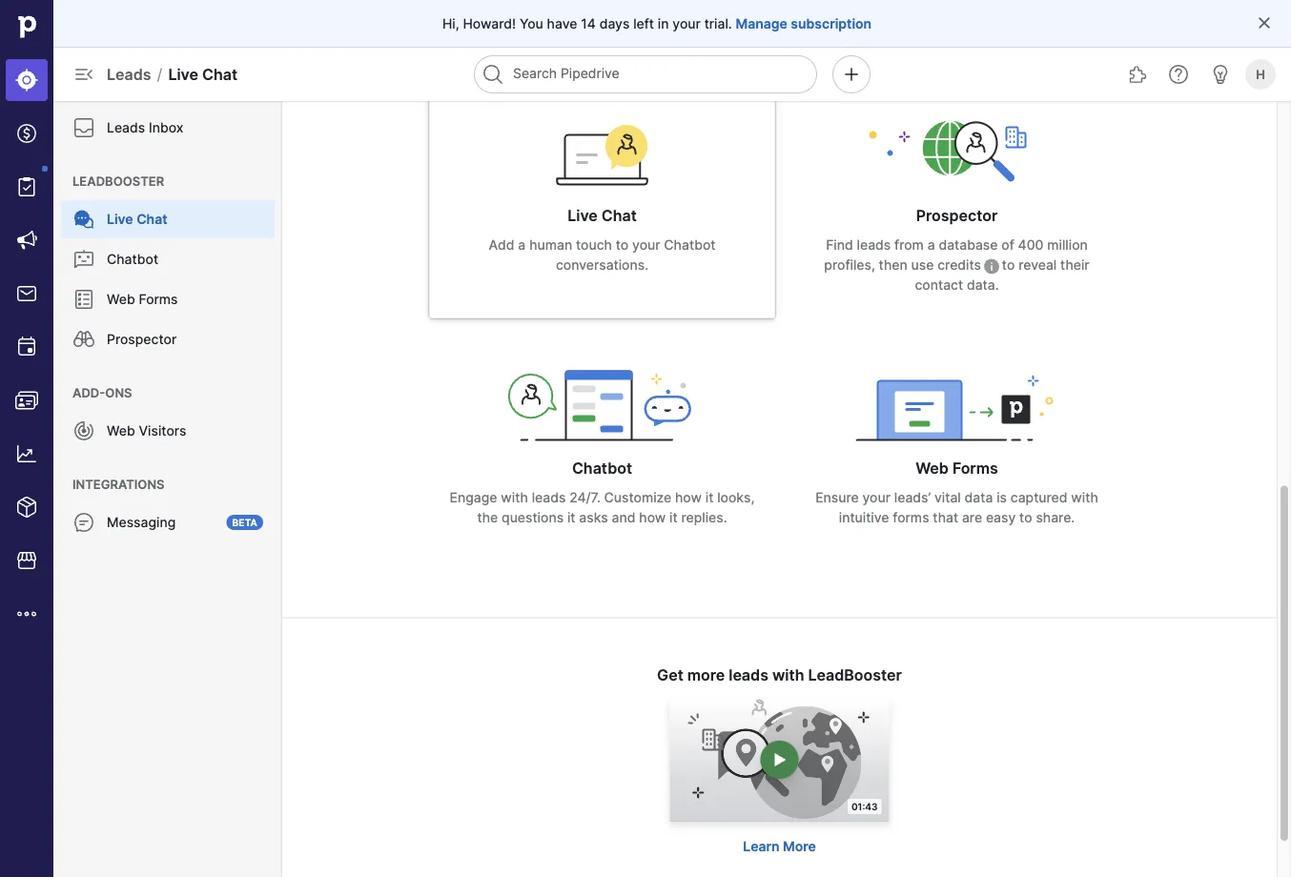 Task type: locate. For each thing, give the bounding box(es) containing it.
to inside the add a human touch to your chatbot conversations.
[[616, 237, 629, 253]]

a inside find leads from a database of 400 million profiles, then use credits
[[928, 237, 935, 253]]

2 horizontal spatial to
[[1020, 510, 1032, 526]]

chat up touch
[[602, 206, 637, 225]]

contacts image
[[15, 389, 38, 412]]

1 vertical spatial your
[[632, 237, 660, 253]]

0 horizontal spatial with
[[501, 490, 528, 506]]

easy
[[986, 510, 1016, 526]]

engage with leads 24/7. customize how it looks, the questions it asks and how it replies.
[[450, 490, 755, 526]]

live chat up touch
[[568, 206, 637, 225]]

web forms image
[[843, 366, 1071, 442]]

your
[[673, 15, 701, 31], [632, 237, 660, 253], [863, 490, 891, 506]]

24/7.
[[569, 490, 601, 506]]

learn more
[[743, 839, 816, 855]]

live up chatbot "link"
[[107, 211, 133, 227]]

color undefined image inside live chat link
[[72, 208, 95, 231]]

web forms link
[[61, 280, 275, 319]]

1 a from the left
[[518, 237, 526, 253]]

menu
[[0, 0, 53, 877], [53, 101, 282, 877]]

1 horizontal spatial with
[[772, 666, 804, 685]]

chat inside live chat link
[[137, 211, 167, 227]]

web forms inside menu
[[107, 291, 178, 308]]

color undefined image inside chatbot "link"
[[72, 248, 95, 271]]

menu containing leads inbox
[[53, 101, 282, 877]]

to down captured
[[1020, 510, 1032, 526]]

leads
[[107, 65, 151, 83], [107, 120, 145, 136]]

1 vertical spatial to
[[1002, 257, 1015, 273]]

how down customize
[[639, 510, 666, 526]]

1 vertical spatial forms
[[953, 459, 998, 478]]

live chat image
[[544, 113, 661, 189]]

1 vertical spatial prospector
[[107, 331, 177, 348]]

2 horizontal spatial leads
[[857, 237, 891, 253]]

color undefined image inside leads inbox link
[[72, 116, 95, 139]]

activities image
[[15, 336, 38, 359]]

learn
[[743, 839, 780, 855]]

how up replies.
[[675, 490, 702, 506]]

leadbooster
[[72, 174, 164, 188], [808, 666, 902, 685]]

0 vertical spatial web forms
[[107, 291, 178, 308]]

color undefined image
[[72, 116, 95, 139], [15, 175, 38, 198], [72, 288, 95, 311], [72, 328, 95, 351], [72, 420, 95, 442], [72, 511, 95, 534]]

days
[[600, 15, 630, 31]]

leads up 'questions'
[[532, 490, 566, 506]]

chat
[[202, 65, 237, 83], [602, 206, 637, 225], [137, 211, 167, 227]]

leads inbox link
[[61, 109, 275, 147]]

live up touch
[[568, 206, 598, 225]]

conversations.
[[556, 257, 649, 273]]

human
[[529, 237, 572, 253]]

0 horizontal spatial a
[[518, 237, 526, 253]]

1 horizontal spatial it
[[670, 510, 678, 526]]

it up replies.
[[705, 490, 714, 506]]

ons
[[105, 385, 132, 400]]

1 horizontal spatial forms
[[953, 459, 998, 478]]

2 vertical spatial to
[[1020, 510, 1032, 526]]

web forms up vital
[[916, 459, 998, 478]]

prospector inside menu
[[107, 331, 177, 348]]

400
[[1018, 237, 1044, 253]]

0 horizontal spatial chatbot
[[107, 251, 158, 267]]

prospector
[[916, 206, 998, 225], [107, 331, 177, 348]]

2 leads from the top
[[107, 120, 145, 136]]

2 color undefined image from the top
[[72, 248, 95, 271]]

forms
[[139, 291, 178, 308], [953, 459, 998, 478]]

0 vertical spatial leadbooster
[[72, 174, 164, 188]]

leads for leads inbox
[[107, 120, 145, 136]]

with inside "engage with leads 24/7. customize how it looks, the questions it asks and how it replies."
[[501, 490, 528, 506]]

to right color primary icon
[[1002, 257, 1015, 273]]

web visitors link
[[61, 412, 275, 450]]

have
[[547, 15, 577, 31]]

chat right /
[[202, 65, 237, 83]]

chatbot inside the add a human touch to your chatbot conversations.
[[664, 237, 716, 253]]

leads up then in the right of the page
[[857, 237, 891, 253]]

color undefined image inside prospector link
[[72, 328, 95, 351]]

your up the intuitive at the right bottom of page
[[863, 490, 891, 506]]

of
[[1002, 237, 1014, 253]]

2 horizontal spatial chat
[[602, 206, 637, 225]]

0 vertical spatial your
[[673, 15, 701, 31]]

forms down chatbot "link"
[[139, 291, 178, 308]]

1 vertical spatial color undefined image
[[72, 248, 95, 271]]

engage
[[450, 490, 497, 506]]

add-ons
[[72, 385, 132, 400]]

0 vertical spatial how
[[675, 490, 702, 506]]

to right touch
[[616, 237, 629, 253]]

leads left inbox
[[107, 120, 145, 136]]

with
[[501, 490, 528, 506], [1071, 490, 1098, 506], [772, 666, 804, 685]]

color undefined image for leads inbox
[[72, 116, 95, 139]]

1 horizontal spatial leads
[[729, 666, 769, 685]]

0 vertical spatial forms
[[139, 291, 178, 308]]

0 vertical spatial to
[[616, 237, 629, 253]]

0 horizontal spatial live chat
[[107, 211, 167, 227]]

web inside the 'web forms' link
[[107, 291, 135, 308]]

prospector up the database
[[916, 206, 998, 225]]

prospector down the 'web forms' link
[[107, 331, 177, 348]]

1 leads from the top
[[107, 65, 151, 83]]

1 horizontal spatial web forms
[[916, 459, 998, 478]]

with up share.
[[1071, 490, 1098, 506]]

get
[[657, 666, 683, 685]]

hi,
[[442, 15, 459, 31]]

2 vertical spatial your
[[863, 490, 891, 506]]

2 horizontal spatial chatbot
[[664, 237, 716, 253]]

to
[[616, 237, 629, 253], [1002, 257, 1015, 273], [1020, 510, 1032, 526]]

reveal
[[1019, 257, 1057, 273]]

0 horizontal spatial prospector
[[107, 331, 177, 348]]

0 horizontal spatial to
[[616, 237, 629, 253]]

chatbot
[[664, 237, 716, 253], [107, 251, 158, 267], [572, 459, 632, 478]]

to inside ensure your leads' vital data is captured with intuitive forms that are easy to share.
[[1020, 510, 1032, 526]]

learn more link
[[743, 839, 816, 855]]

your up 'conversations.'
[[632, 237, 660, 253]]

that
[[933, 510, 958, 526]]

live chat inside menu item
[[107, 211, 167, 227]]

0 horizontal spatial leads
[[532, 490, 566, 506]]

how
[[675, 490, 702, 506], [639, 510, 666, 526]]

leads / live chat
[[107, 65, 237, 83]]

0 horizontal spatial chat
[[137, 211, 167, 227]]

1 vertical spatial leads
[[532, 490, 566, 506]]

live chat menu item
[[53, 200, 282, 238]]

1 vertical spatial leadbooster
[[808, 666, 902, 685]]

asks
[[579, 510, 608, 526]]

h button
[[1242, 55, 1280, 93]]

and
[[612, 510, 636, 526]]

color undefined image up the add-
[[72, 328, 95, 351]]

0 vertical spatial leads
[[857, 237, 891, 253]]

2 vertical spatial leads
[[729, 666, 769, 685]]

1 vertical spatial how
[[639, 510, 666, 526]]

your right in
[[673, 15, 701, 31]]

it
[[705, 490, 714, 506], [567, 510, 575, 526], [670, 510, 678, 526]]

1 horizontal spatial to
[[1002, 257, 1015, 273]]

1 horizontal spatial prospector
[[916, 206, 998, 225]]

color undefined image for web forms
[[72, 288, 95, 311]]

web forms down chatbot "link"
[[107, 291, 178, 308]]

leads
[[857, 237, 891, 253], [532, 490, 566, 506], [729, 666, 769, 685]]

color undefined image right sales inbox icon
[[72, 288, 95, 311]]

live chat up chatbot "link"
[[107, 211, 167, 227]]

0 vertical spatial color undefined image
[[72, 208, 95, 231]]

menu item
[[0, 53, 53, 107]]

0 horizontal spatial how
[[639, 510, 666, 526]]

0 horizontal spatial live
[[107, 211, 133, 227]]

chatbot image
[[488, 366, 717, 442]]

2 horizontal spatial your
[[863, 490, 891, 506]]

a up "use"
[[928, 237, 935, 253]]

0 horizontal spatial your
[[632, 237, 660, 253]]

leads for engage with leads 24/7. customize how it looks, the questions it asks and how it replies.
[[532, 490, 566, 506]]

web down ons
[[107, 423, 135, 439]]

2 horizontal spatial with
[[1071, 490, 1098, 506]]

ensure your leads' vital data is captured with intuitive forms that are easy to share.
[[815, 490, 1098, 526]]

color undefined image inside web visitors link
[[72, 420, 95, 442]]

leads inside find leads from a database of 400 million profiles, then use credits
[[857, 237, 891, 253]]

2 a from the left
[[928, 237, 935, 253]]

with right more
[[772, 666, 804, 685]]

1 horizontal spatial leadbooster
[[808, 666, 902, 685]]

Search Pipedrive field
[[474, 55, 817, 93]]

0 horizontal spatial leadbooster
[[72, 174, 164, 188]]

leads right more
[[729, 666, 769, 685]]

0 vertical spatial web
[[107, 291, 135, 308]]

color undefined image down integrations
[[72, 511, 95, 534]]

hi, howard! you have 14 days left in your  trial. manage subscription
[[442, 15, 872, 31]]

a
[[518, 237, 526, 253], [928, 237, 935, 253]]

1 horizontal spatial a
[[928, 237, 935, 253]]

web down chatbot "link"
[[107, 291, 135, 308]]

web
[[107, 291, 135, 308], [107, 423, 135, 439], [916, 459, 949, 478]]

quick help image
[[1167, 63, 1190, 86]]

marketplace image
[[15, 549, 38, 572]]

leads left /
[[107, 65, 151, 83]]

use
[[911, 257, 934, 273]]

manage
[[736, 15, 788, 31]]

/
[[157, 65, 162, 83]]

1 vertical spatial leads
[[107, 120, 145, 136]]

color undefined image down the add-
[[72, 420, 95, 442]]

1 color undefined image from the top
[[72, 208, 95, 231]]

0 horizontal spatial forms
[[139, 291, 178, 308]]

find
[[826, 237, 853, 253]]

with up 'questions'
[[501, 490, 528, 506]]

web up vital
[[916, 459, 949, 478]]

1 horizontal spatial chat
[[202, 65, 237, 83]]

web inside web visitors link
[[107, 423, 135, 439]]

leads inside "engage with leads 24/7. customize how it looks, the questions it asks and how it replies."
[[532, 490, 566, 506]]

0 horizontal spatial web forms
[[107, 291, 178, 308]]

color undefined image inside the 'web forms' link
[[72, 288, 95, 311]]

ensure
[[815, 490, 859, 506]]

color undefined image for live chat
[[72, 208, 95, 231]]

color undefined image down menu toggle icon
[[72, 116, 95, 139]]

a inside the add a human touch to your chatbot conversations.
[[518, 237, 526, 253]]

it left asks
[[567, 510, 575, 526]]

0 vertical spatial leads
[[107, 65, 151, 83]]

live
[[168, 65, 198, 83], [568, 206, 598, 225], [107, 211, 133, 227]]

captured
[[1011, 490, 1068, 506]]

1 vertical spatial web
[[107, 423, 135, 439]]

it left replies.
[[670, 510, 678, 526]]

add
[[489, 237, 515, 253]]

chat up chatbot "link"
[[137, 211, 167, 227]]

forms up data
[[953, 459, 998, 478]]

contact
[[915, 277, 963, 293]]

live right /
[[168, 65, 198, 83]]

then
[[879, 257, 908, 273]]

a right add
[[518, 237, 526, 253]]

web forms
[[107, 291, 178, 308], [916, 459, 998, 478]]

color undefined image
[[72, 208, 95, 231], [72, 248, 95, 271]]

find leads from a database of 400 million profiles, then use credits
[[824, 237, 1088, 273]]

live chat
[[568, 206, 637, 225], [107, 211, 167, 227]]



Task type: describe. For each thing, give the bounding box(es) containing it.
touch
[[576, 237, 612, 253]]

data
[[965, 490, 993, 506]]

trial.
[[704, 15, 732, 31]]

color undefined image for web visitors
[[72, 420, 95, 442]]

in
[[658, 15, 669, 31]]

database
[[939, 237, 998, 253]]

visitors
[[139, 423, 186, 439]]

1 vertical spatial web forms
[[916, 459, 998, 478]]

menu toggle image
[[72, 63, 95, 86]]

insights image
[[15, 442, 38, 465]]

1 horizontal spatial how
[[675, 490, 702, 506]]

0 vertical spatial prospector
[[916, 206, 998, 225]]

manage subscription link
[[736, 14, 872, 33]]

add-
[[72, 385, 105, 400]]

more
[[687, 666, 725, 685]]

more
[[783, 839, 816, 855]]

is
[[997, 490, 1007, 506]]

chatbot link
[[61, 240, 275, 278]]

1 horizontal spatial chatbot
[[572, 459, 632, 478]]

million
[[1047, 237, 1088, 253]]

add a human touch to your chatbot conversations.
[[489, 237, 716, 273]]

2 horizontal spatial it
[[705, 490, 714, 506]]

1 horizontal spatial live
[[168, 65, 198, 83]]

color primary image
[[1257, 15, 1272, 31]]

sales inbox image
[[15, 282, 38, 305]]

1 horizontal spatial live chat
[[568, 206, 637, 225]]

your inside the add a human touch to your chatbot conversations.
[[632, 237, 660, 253]]

their
[[1060, 257, 1090, 273]]

share.
[[1036, 510, 1075, 526]]

your inside ensure your leads' vital data is captured with intuitive forms that are easy to share.
[[863, 490, 891, 506]]

are
[[962, 510, 982, 526]]

14
[[581, 15, 596, 31]]

data.
[[967, 277, 999, 293]]

with inside ensure your leads' vital data is captured with intuitive forms that are easy to share.
[[1071, 490, 1098, 506]]

color undefined image for prospector
[[72, 328, 95, 351]]

looks,
[[717, 490, 755, 506]]

2 horizontal spatial live
[[568, 206, 598, 225]]

subscription
[[791, 15, 872, 31]]

to inside to reveal their contact data.
[[1002, 257, 1015, 273]]

leads image
[[15, 69, 38, 92]]

the
[[477, 510, 498, 526]]

0 horizontal spatial it
[[567, 510, 575, 526]]

prospector image
[[843, 113, 1071, 189]]

leads for leads / live chat
[[107, 65, 151, 83]]

web for color undefined icon within the 'web forms' link
[[107, 291, 135, 308]]

left
[[633, 15, 654, 31]]

messaging
[[107, 514, 176, 531]]

replies.
[[681, 510, 727, 526]]

1 horizontal spatial your
[[673, 15, 701, 31]]

color undefined image for chatbot
[[72, 248, 95, 271]]

vital
[[935, 490, 961, 506]]

color undefined image for messaging
[[72, 511, 95, 534]]

web for color undefined icon within web visitors link
[[107, 423, 135, 439]]

forms
[[893, 510, 929, 526]]

prospector link
[[61, 320, 275, 359]]

you
[[520, 15, 543, 31]]

howard!
[[463, 15, 516, 31]]

h
[[1256, 67, 1265, 82]]

deals image
[[15, 122, 38, 145]]

web visitors
[[107, 423, 186, 439]]

beta
[[232, 517, 257, 528]]

leads'
[[894, 490, 931, 506]]

home image
[[12, 12, 41, 41]]

credits
[[938, 257, 981, 273]]

color primary image
[[984, 259, 999, 274]]

questions
[[502, 510, 564, 526]]

get more leads with leadbooster
[[657, 666, 902, 685]]

live chat link
[[61, 200, 275, 238]]

customize
[[604, 490, 672, 506]]

forms inside menu
[[139, 291, 178, 308]]

campaigns image
[[15, 229, 38, 252]]

more image
[[15, 603, 38, 626]]

sales assistant image
[[1209, 63, 1232, 86]]

quick add image
[[840, 63, 863, 86]]

profiles,
[[824, 257, 875, 273]]

inbox
[[149, 120, 183, 136]]

to reveal their contact data.
[[915, 257, 1090, 293]]

intuitive
[[839, 510, 889, 526]]

integrations
[[72, 477, 165, 492]]

chatbot inside chatbot "link"
[[107, 251, 158, 267]]

products image
[[15, 496, 38, 519]]

color undefined image up campaigns icon
[[15, 175, 38, 198]]

2 vertical spatial web
[[916, 459, 949, 478]]

leads for get more leads with leadbooster
[[729, 666, 769, 685]]

from
[[895, 237, 924, 253]]

live inside live chat link
[[107, 211, 133, 227]]

leads inbox
[[107, 120, 183, 136]]



Task type: vqa. For each thing, say whether or not it's contained in the screenshot.
4
no



